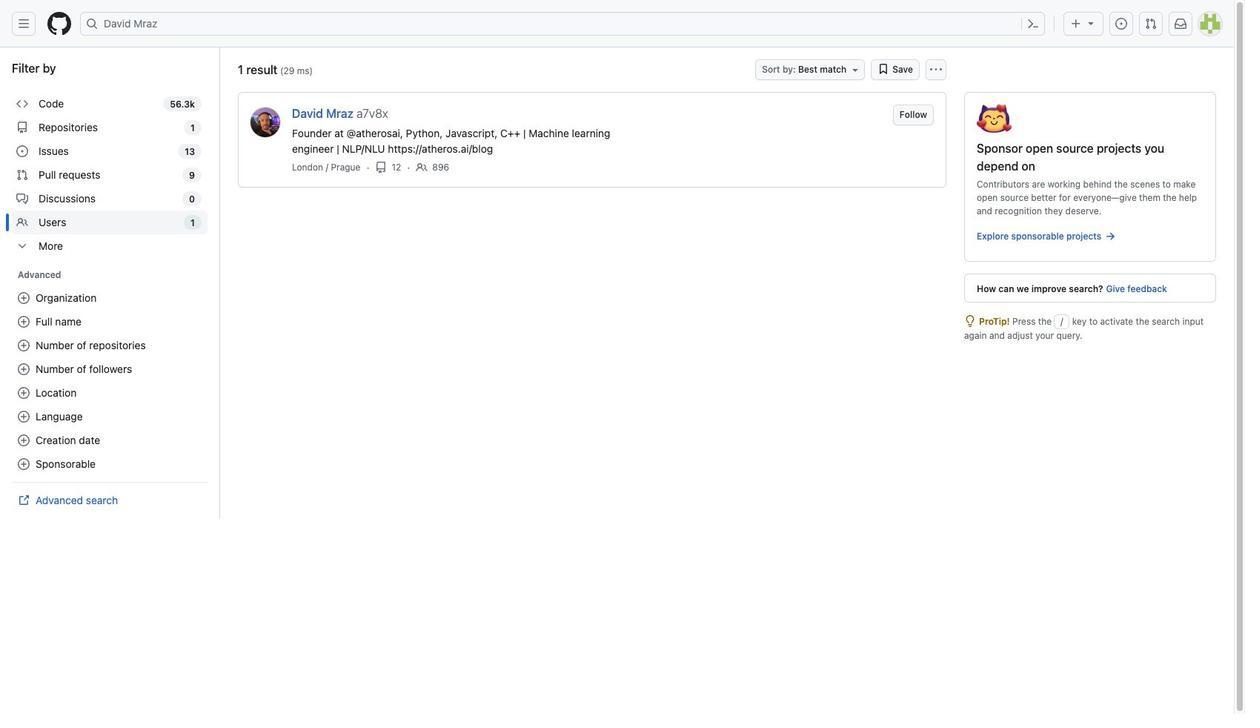 Task type: locate. For each thing, give the bounding box(es) containing it.
sc 9kayk9 0 image
[[878, 63, 890, 75], [416, 161, 428, 173], [16, 217, 28, 228], [1105, 231, 1117, 242], [16, 240, 28, 252], [965, 315, 977, 327]]

issue opened image
[[1116, 18, 1128, 30]]

plus image
[[1071, 18, 1083, 30]]

command palette image
[[1028, 18, 1040, 30]]

4 plus circle image from the top
[[18, 435, 30, 446]]

plus circle image
[[18, 363, 30, 375], [18, 387, 30, 399], [18, 411, 30, 423], [18, 435, 30, 446]]

draggable pane splitter slider
[[218, 47, 222, 518]]

git pull request image
[[1146, 18, 1157, 30]]

plus circle image
[[18, 292, 30, 304], [18, 316, 30, 328], [18, 340, 30, 351], [18, 458, 30, 470]]

sc 9kayk9 0 image
[[16, 98, 28, 110], [16, 122, 28, 133], [16, 145, 28, 157], [376, 161, 387, 173], [16, 169, 28, 181], [16, 193, 28, 205]]

12 repositories element
[[392, 161, 401, 174]]

3 plus circle image from the top
[[18, 411, 30, 423]]



Task type: describe. For each thing, give the bounding box(es) containing it.
3 plus circle image from the top
[[18, 340, 30, 351]]

896 followers element
[[433, 161, 450, 174]]

open column options image
[[931, 64, 942, 76]]

package icon image
[[977, 105, 1012, 133]]

4 plus circle image from the top
[[18, 458, 30, 470]]

link external image
[[18, 495, 30, 506]]

2 plus circle image from the top
[[18, 316, 30, 328]]

homepage image
[[47, 12, 71, 36]]

notifications image
[[1175, 18, 1187, 30]]

1 plus circle image from the top
[[18, 292, 30, 304]]

2 plus circle image from the top
[[18, 387, 30, 399]]

1 plus circle image from the top
[[18, 363, 30, 375]]

triangle down image
[[1086, 17, 1097, 29]]



Task type: vqa. For each thing, say whether or not it's contained in the screenshot.
@firezone profile 'image''s star icon
no



